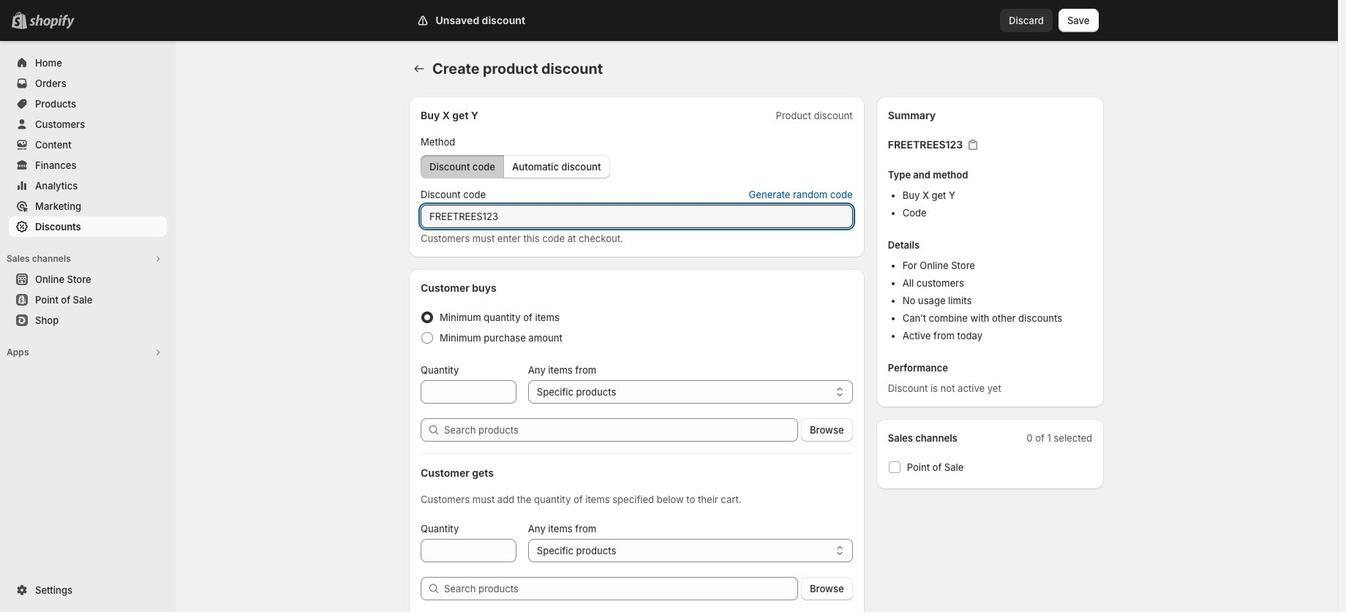Task type: vqa. For each thing, say whether or not it's contained in the screenshot.
second THE SEARCH PRODUCTS text field from the top of the page
yes



Task type: locate. For each thing, give the bounding box(es) containing it.
Search products text field
[[444, 419, 799, 442], [444, 578, 799, 601]]

None text field
[[421, 205, 853, 228], [421, 381, 517, 404], [421, 539, 517, 563], [421, 205, 853, 228], [421, 381, 517, 404], [421, 539, 517, 563]]

shopify image
[[29, 15, 75, 29]]

1 search products text field from the top
[[444, 419, 799, 442]]

0 vertical spatial search products text field
[[444, 419, 799, 442]]

2 search products text field from the top
[[444, 578, 799, 601]]

1 vertical spatial search products text field
[[444, 578, 799, 601]]



